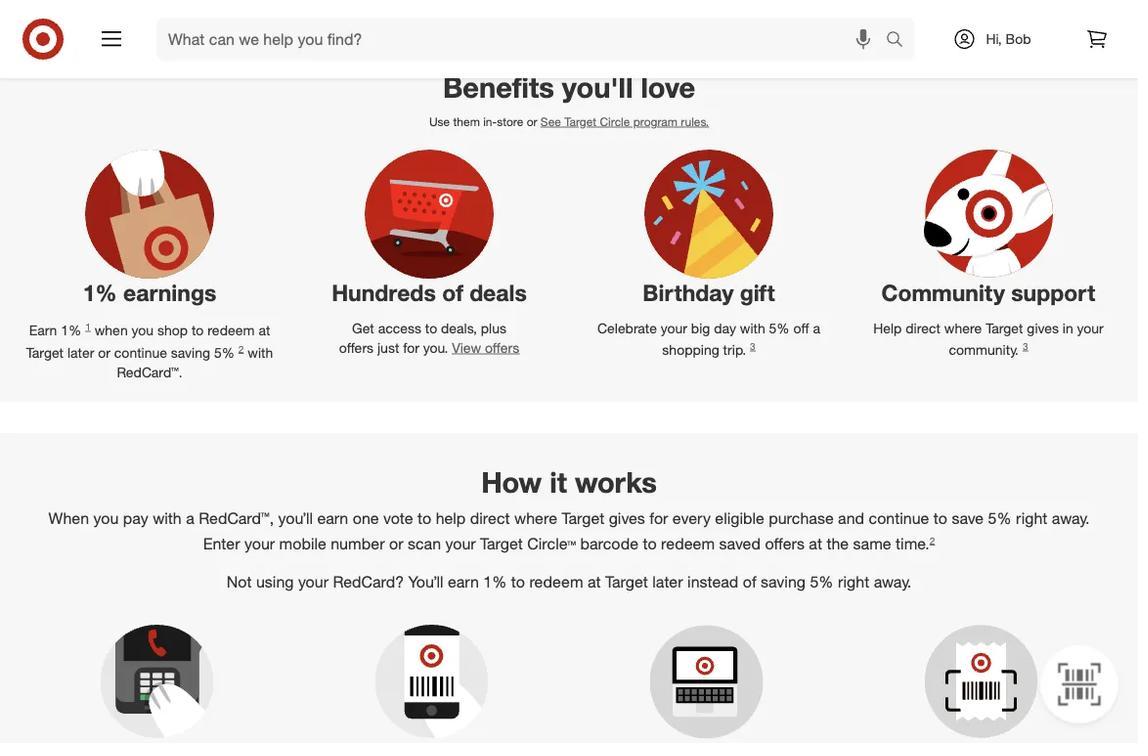 Task type: vqa. For each thing, say whether or not it's contained in the screenshot.


Task type: locate. For each thing, give the bounding box(es) containing it.
continue up time.
[[869, 509, 929, 528]]

1 horizontal spatial a
[[813, 319, 820, 336]]

1 horizontal spatial continue
[[869, 509, 929, 528]]

earn left one
[[317, 509, 348, 528]]

0 vertical spatial right
[[1016, 509, 1047, 528]]

you
[[132, 322, 154, 339], [93, 509, 119, 528]]

direct
[[906, 319, 940, 336], [470, 509, 510, 528]]

offers just for you.
[[339, 339, 448, 356]]

you inside when you shop to redeem at target later or continue saving 5%
[[132, 322, 154, 339]]

1 3 link from the left
[[750, 340, 755, 353]]

2
[[238, 343, 244, 355], [930, 534, 935, 547]]

0 vertical spatial later
[[67, 344, 94, 361]]

save
[[952, 509, 984, 528]]

to inside get access to deals, plus offers just for you.
[[425, 319, 437, 336]]

with inside the when you pay with a redcard™, you'll earn one vote to help direct where target gives for every eligible purchase and continue to save 5% right away. enter your mobile number or scan your target circle™ barcode to redeem saved offers at the same time.
[[153, 509, 182, 528]]

0 horizontal spatial 2 link
[[238, 343, 244, 355]]

0 horizontal spatial 1%
[[61, 322, 81, 339]]

where inside the when you pay with a redcard™, you'll earn one vote to help direct where target gives for every eligible purchase and continue to save 5% right away. enter your mobile number or scan your target circle™ barcode to redeem saved offers at the same time.
[[514, 509, 557, 528]]

1 vertical spatial at
[[809, 535, 822, 554]]

3 right trip.
[[750, 340, 755, 353]]

or left 'see'
[[527, 114, 537, 129]]

5% inside celebrate your big day with 5% off a shopping trip.
[[769, 319, 790, 336]]

2 for 2 link to the top
[[238, 343, 244, 355]]

right right save
[[1016, 509, 1047, 528]]

or down when
[[98, 344, 110, 361]]

your down help
[[445, 535, 476, 554]]

0 vertical spatial 2
[[238, 343, 244, 355]]

3 right community.
[[1023, 340, 1028, 353]]

1 horizontal spatial later
[[652, 573, 683, 592]]

0 horizontal spatial of
[[442, 278, 463, 306]]

or inside benefits you'll love use them in-store or see target circle program rules.
[[527, 114, 537, 129]]

1 vertical spatial or
[[98, 344, 110, 361]]

2 vertical spatial redeem
[[529, 573, 583, 592]]

birthday
[[643, 278, 734, 306]]

0 horizontal spatial 3 link
[[750, 340, 755, 353]]

redcard™,
[[199, 509, 274, 528]]

0 horizontal spatial continue
[[114, 344, 167, 361]]

get
[[352, 319, 374, 336]]

earn
[[317, 509, 348, 528], [448, 573, 479, 592]]

3 for support
[[1023, 340, 1028, 353]]

redeem up with redcard™.
[[208, 322, 255, 339]]

at left the
[[809, 535, 822, 554]]

saving down shop at top
[[171, 344, 210, 361]]

benefits
[[443, 70, 554, 105]]

What can we help you find? suggestions appear below search field
[[156, 18, 891, 61]]

3 link
[[750, 340, 755, 353], [1023, 340, 1028, 353]]

help
[[873, 319, 902, 336]]

1% right you'll
[[483, 573, 507, 592]]

purchase
[[769, 509, 834, 528]]

one
[[353, 509, 379, 528]]

1 link
[[85, 321, 91, 333]]

target up community.
[[986, 319, 1023, 336]]

later down 1 link
[[67, 344, 94, 361]]

0 vertical spatial gives
[[1027, 319, 1059, 336]]

1 vertical spatial a
[[186, 509, 194, 528]]

0 horizontal spatial or
[[98, 344, 110, 361]]

with
[[740, 319, 765, 336], [248, 344, 273, 361], [153, 509, 182, 528]]

use
[[429, 114, 450, 129]]

0 horizontal spatial redeem
[[208, 322, 255, 339]]

5% right save
[[988, 509, 1012, 528]]

redcard™.
[[117, 364, 182, 381]]

search button
[[877, 18, 924, 65]]

1 vertical spatial you
[[93, 509, 119, 528]]

2 vertical spatial at
[[588, 573, 601, 592]]

2 horizontal spatial at
[[809, 535, 822, 554]]

hi, bob
[[986, 30, 1031, 47]]

0 horizontal spatial saving
[[171, 344, 210, 361]]

0 horizontal spatial where
[[514, 509, 557, 528]]

every
[[673, 509, 711, 528]]

0 vertical spatial 1%
[[83, 278, 117, 306]]

search
[[877, 31, 924, 50]]

eligible
[[715, 509, 764, 528]]

1%
[[83, 278, 117, 306], [61, 322, 81, 339], [483, 573, 507, 592]]

how
[[481, 464, 542, 499]]

at down barcode
[[588, 573, 601, 592]]

at
[[259, 322, 270, 339], [809, 535, 822, 554], [588, 573, 601, 592]]

your left big
[[661, 319, 687, 336]]

1 horizontal spatial 3
[[1023, 340, 1028, 353]]

2 horizontal spatial redeem
[[661, 535, 715, 554]]

your right using
[[298, 573, 329, 592]]

you left pay
[[93, 509, 119, 528]]

0 vertical spatial or
[[527, 114, 537, 129]]

1% left 1
[[61, 322, 81, 339]]

1 horizontal spatial away.
[[1052, 509, 1090, 528]]

where
[[944, 319, 982, 336], [514, 509, 557, 528]]

a left redcard™,
[[186, 509, 194, 528]]

trip.
[[723, 341, 746, 359]]

1 vertical spatial with
[[248, 344, 273, 361]]

at inside when you shop to redeem at target later or continue saving 5%
[[259, 322, 270, 339]]

1 vertical spatial of
[[743, 573, 756, 592]]

direct inside help direct where target gives in your community.
[[906, 319, 940, 336]]

0 vertical spatial with
[[740, 319, 765, 336]]

benefits you'll love use them in-store or see target circle program rules.
[[429, 70, 709, 129]]

0 vertical spatial direct
[[906, 319, 940, 336]]

0 vertical spatial earn
[[317, 509, 348, 528]]

2 horizontal spatial or
[[527, 114, 537, 129]]

0 horizontal spatial you
[[93, 509, 119, 528]]

5% down earnings
[[214, 344, 235, 361]]

0 horizontal spatial earn
[[317, 509, 348, 528]]

2 vertical spatial 1%
[[483, 573, 507, 592]]

to right shop at top
[[192, 322, 204, 339]]

you for when
[[93, 509, 119, 528]]

gives up barcode
[[609, 509, 645, 528]]

where inside help direct where target gives in your community.
[[944, 319, 982, 336]]

earn 1% 1
[[29, 321, 91, 339]]

a right 'off'
[[813, 319, 820, 336]]

gives inside help direct where target gives in your community.
[[1027, 319, 1059, 336]]

1 vertical spatial 1%
[[61, 322, 81, 339]]

2 horizontal spatial with
[[740, 319, 765, 336]]

continue up "redcard™."
[[114, 344, 167, 361]]

0 vertical spatial redeem
[[208, 322, 255, 339]]

earn
[[29, 322, 57, 339]]

where up circle™
[[514, 509, 557, 528]]

5% inside when you shop to redeem at target later or continue saving 5%
[[214, 344, 235, 361]]

1 vertical spatial saving
[[761, 573, 806, 592]]

0 horizontal spatial at
[[259, 322, 270, 339]]

1 horizontal spatial at
[[588, 573, 601, 592]]

1 horizontal spatial right
[[1016, 509, 1047, 528]]

5% inside the when you pay with a redcard™, you'll earn one vote to help direct where target gives for every eligible purchase and continue to save 5% right away. enter your mobile number or scan your target circle™ barcode to redeem saved offers at the same time.
[[988, 509, 1012, 528]]

1 horizontal spatial gives
[[1027, 319, 1059, 336]]

earnings
[[123, 278, 216, 306]]

5% down the
[[810, 573, 834, 592]]

target down earn
[[26, 344, 64, 361]]

community support
[[881, 278, 1095, 306]]

saving down offers on the bottom right of the page
[[761, 573, 806, 592]]

right inside the when you pay with a redcard™, you'll earn one vote to help direct where target gives for every eligible purchase and continue to save 5% right away. enter your mobile number or scan your target circle™ barcode to redeem saved offers at the same time.
[[1016, 509, 1047, 528]]

with redcard™.
[[117, 344, 273, 381]]

1% earnings
[[83, 278, 216, 306]]

2 3 from the left
[[1023, 340, 1028, 353]]

1 horizontal spatial where
[[944, 319, 982, 336]]

in-
[[483, 114, 497, 129]]

of up deals,
[[442, 278, 463, 306]]

3 link for gift
[[750, 340, 755, 353]]

2 vertical spatial or
[[389, 535, 403, 554]]

1 vertical spatial earn
[[448, 573, 479, 592]]

0 vertical spatial continue
[[114, 344, 167, 361]]

right down the
[[838, 573, 869, 592]]

0 horizontal spatial later
[[67, 344, 94, 361]]

earn right you'll
[[448, 573, 479, 592]]

target
[[564, 114, 596, 129], [986, 319, 1023, 336], [26, 344, 64, 361], [562, 509, 604, 528], [480, 535, 523, 554], [605, 573, 648, 592]]

later left instead
[[652, 573, 683, 592]]

2 vertical spatial with
[[153, 509, 182, 528]]

when you pay with a redcard™, you'll earn one vote to help direct where target gives for every eligible purchase and continue to save 5% right away. enter your mobile number or scan your target circle™ barcode to redeem saved offers at the same time.
[[48, 509, 1090, 554]]

0 vertical spatial where
[[944, 319, 982, 336]]

1 horizontal spatial earn
[[448, 573, 479, 592]]

1% up 1
[[83, 278, 117, 306]]

with inside celebrate your big day with 5% off a shopping trip.
[[740, 319, 765, 336]]

your right in
[[1077, 319, 1104, 336]]

0 vertical spatial a
[[813, 319, 820, 336]]

a
[[813, 319, 820, 336], [186, 509, 194, 528]]

away.
[[1052, 509, 1090, 528], [874, 573, 911, 592]]

you'll
[[562, 70, 633, 105]]

1 horizontal spatial 1%
[[83, 278, 117, 306]]

shop
[[157, 322, 188, 339]]

to
[[425, 319, 437, 336], [192, 322, 204, 339], [418, 509, 431, 528], [934, 509, 947, 528], [643, 535, 657, 554], [511, 573, 525, 592]]

1 horizontal spatial saving
[[761, 573, 806, 592]]

1% inside earn 1% 1
[[61, 322, 81, 339]]

help
[[436, 509, 466, 528]]

3 link right community.
[[1023, 340, 1028, 353]]

saving
[[171, 344, 210, 361], [761, 573, 806, 592]]

community
[[881, 278, 1005, 306]]

0 vertical spatial away.
[[1052, 509, 1090, 528]]

program
[[633, 114, 678, 129]]

you left shop at top
[[132, 322, 154, 339]]

2 horizontal spatial 1%
[[483, 573, 507, 592]]

0 vertical spatial saving
[[171, 344, 210, 361]]

1 vertical spatial right
[[838, 573, 869, 592]]

1 vertical spatial continue
[[869, 509, 929, 528]]

1 vertical spatial direct
[[470, 509, 510, 528]]

3 link right trip.
[[750, 340, 755, 353]]

of right instead
[[743, 573, 756, 592]]

1 horizontal spatial 2 link
[[930, 534, 935, 547]]

at up with redcard™.
[[259, 322, 270, 339]]

1 horizontal spatial 3 link
[[1023, 340, 1028, 353]]

redeem down 'every'
[[661, 535, 715, 554]]

time.
[[896, 535, 930, 554]]

1 3 from the left
[[750, 340, 755, 353]]

0 vertical spatial of
[[442, 278, 463, 306]]

1 vertical spatial 2
[[930, 534, 935, 547]]

1 horizontal spatial 2
[[930, 534, 935, 547]]

5%
[[769, 319, 790, 336], [214, 344, 235, 361], [988, 509, 1012, 528], [810, 573, 834, 592]]

1 horizontal spatial direct
[[906, 319, 940, 336]]

where up community.
[[944, 319, 982, 336]]

to left deals,
[[425, 319, 437, 336]]

0 horizontal spatial 2
[[238, 343, 244, 355]]

0 horizontal spatial gives
[[609, 509, 645, 528]]

0 horizontal spatial right
[[838, 573, 869, 592]]

enter
[[203, 535, 240, 554]]

big
[[691, 319, 710, 336]]

of
[[442, 278, 463, 306], [743, 573, 756, 592]]

0 horizontal spatial a
[[186, 509, 194, 528]]

pay
[[123, 509, 148, 528]]

target up barcode
[[562, 509, 604, 528]]

or
[[527, 114, 537, 129], [98, 344, 110, 361], [389, 535, 403, 554]]

1 vertical spatial gives
[[609, 509, 645, 528]]

1 vertical spatial later
[[652, 573, 683, 592]]

1 vertical spatial redeem
[[661, 535, 715, 554]]

0 horizontal spatial away.
[[874, 573, 911, 592]]

target inside when you shop to redeem at target later or continue saving 5%
[[26, 344, 64, 361]]

a inside celebrate your big day with 5% off a shopping trip.
[[813, 319, 820, 336]]

redeem down circle™
[[529, 573, 583, 592]]

target right 'see'
[[564, 114, 596, 129]]

1 horizontal spatial with
[[248, 344, 273, 361]]

1 horizontal spatial or
[[389, 535, 403, 554]]

later
[[67, 344, 94, 361], [652, 573, 683, 592]]

or down "vote"
[[389, 535, 403, 554]]

continue inside when you shop to redeem at target later or continue saving 5%
[[114, 344, 167, 361]]

2 3 link from the left
[[1023, 340, 1028, 353]]

1 horizontal spatial you
[[132, 322, 154, 339]]

0 horizontal spatial with
[[153, 509, 182, 528]]

1 vertical spatial where
[[514, 509, 557, 528]]

0 vertical spatial at
[[259, 322, 270, 339]]

0 horizontal spatial 3
[[750, 340, 755, 353]]

you inside the when you pay with a redcard™, you'll earn one vote to help direct where target gives for every eligible purchase and continue to save 5% right away. enter your mobile number or scan your target circle™ barcode to redeem saved offers at the same time.
[[93, 509, 119, 528]]

0 horizontal spatial direct
[[470, 509, 510, 528]]

gives left in
[[1027, 319, 1059, 336]]

day
[[714, 319, 736, 336]]

5% left 'off'
[[769, 319, 790, 336]]

0 vertical spatial you
[[132, 322, 154, 339]]

right
[[1016, 509, 1047, 528], [838, 573, 869, 592]]



Task type: describe. For each thing, give the bounding box(es) containing it.
target left circle™
[[480, 535, 523, 554]]

3 link for support
[[1023, 340, 1028, 353]]

deals
[[470, 278, 527, 306]]

how it works
[[481, 464, 657, 499]]

rules.
[[681, 114, 709, 129]]

later inside when you shop to redeem at target later or continue saving 5%
[[67, 344, 94, 361]]

vote
[[383, 509, 413, 528]]

to down 'for'
[[643, 535, 657, 554]]

to inside when you shop to redeem at target later or continue saving 5%
[[192, 322, 204, 339]]

you'll
[[278, 509, 313, 528]]

them
[[453, 114, 480, 129]]

the
[[827, 535, 849, 554]]

saving inside when you shop to redeem at target later or continue saving 5%
[[171, 344, 210, 361]]

using
[[256, 573, 294, 592]]

access
[[378, 319, 421, 336]]

mobile
[[279, 535, 326, 554]]

store
[[497, 114, 523, 129]]

get access to deals, plus offers just for you.
[[339, 319, 506, 356]]

a inside the when you pay with a redcard™, you'll earn one vote to help direct where target gives for every eligible purchase and continue to save 5% right away. enter your mobile number or scan your target circle™ barcode to redeem saved offers at the same time.
[[186, 509, 194, 528]]

to up scan
[[418, 509, 431, 528]]

or inside the when you pay with a redcard™, you'll earn one vote to help direct where target gives for every eligible purchase and continue to save 5% right away. enter your mobile number or scan your target circle™ barcode to redeem saved offers at the same time.
[[389, 535, 403, 554]]

birthday gift
[[643, 278, 775, 306]]

redeem inside the when you pay with a redcard™, you'll earn one vote to help direct where target gives for every eligible purchase and continue to save 5% right away. enter your mobile number or scan your target circle™ barcode to redeem saved offers at the same time.
[[661, 535, 715, 554]]

when you shop to redeem at target later or continue saving 5%
[[26, 322, 270, 361]]

away. inside the when you pay with a redcard™, you'll earn one vote to help direct where target gives for every eligible purchase and continue to save 5% right away. enter your mobile number or scan your target circle™ barcode to redeem saved offers at the same time.
[[1052, 509, 1090, 528]]

for
[[650, 509, 668, 528]]

love
[[641, 70, 695, 105]]

1 vertical spatial 2 link
[[930, 534, 935, 547]]

same
[[853, 535, 891, 554]]

redeem inside when you shop to redeem at target later or continue saving 5%
[[208, 322, 255, 339]]

to left save
[[934, 509, 947, 528]]

not
[[227, 573, 252, 592]]

works
[[575, 464, 657, 499]]

hi,
[[986, 30, 1002, 47]]

continue inside the when you pay with a redcard™, you'll earn one vote to help direct where target gives for every eligible purchase and continue to save 5% right away. enter your mobile number or scan your target circle™ barcode to redeem saved offers at the same time.
[[869, 509, 929, 528]]

target inside help direct where target gives in your community.
[[986, 319, 1023, 336]]

in
[[1063, 319, 1073, 336]]

or inside when you shop to redeem at target later or continue saving 5%
[[98, 344, 110, 361]]

see
[[541, 114, 561, 129]]

direct inside the when you pay with a redcard™, you'll earn one vote to help direct where target gives for every eligible purchase and continue to save 5% right away. enter your mobile number or scan your target circle™ barcode to redeem saved offers at the same time.
[[470, 509, 510, 528]]

circle
[[600, 114, 630, 129]]

your inside help direct where target gives in your community.
[[1077, 319, 1104, 336]]

it
[[550, 464, 567, 499]]

community.
[[949, 341, 1019, 359]]

gives inside the when you pay with a redcard™, you'll earn one vote to help direct where target gives for every eligible purchase and continue to save 5% right away. enter your mobile number or scan your target circle™ barcode to redeem saved offers at the same time.
[[609, 509, 645, 528]]

view offers
[[452, 339, 519, 356]]

1 vertical spatial away.
[[874, 573, 911, 592]]

earn inside the when you pay with a redcard™, you'll earn one vote to help direct where target gives for every eligible purchase and continue to save 5% right away. enter your mobile number or scan your target circle™ barcode to redeem saved offers at the same time.
[[317, 509, 348, 528]]

not using your redcard? you'll earn 1% to redeem at target later instead of saving 5% right away.
[[227, 573, 911, 592]]

shopping
[[662, 341, 719, 359]]

bob
[[1006, 30, 1031, 47]]

to down the when you pay with a redcard™, you'll earn one vote to help direct where target gives for every eligible purchase and continue to save 5% right away. enter your mobile number or scan your target circle™ barcode to redeem saved offers at the same time.
[[511, 573, 525, 592]]

circle™
[[527, 535, 576, 554]]

support
[[1011, 278, 1095, 306]]

view offers link
[[452, 339, 519, 356]]

your inside celebrate your big day with 5% off a shopping trip.
[[661, 319, 687, 336]]

instead
[[687, 573, 739, 592]]

hundreds
[[332, 278, 436, 306]]

see target circle program rules. link
[[541, 114, 709, 129]]

1 horizontal spatial of
[[743, 573, 756, 592]]

celebrate
[[597, 319, 657, 336]]

target down barcode
[[605, 573, 648, 592]]

2 for the bottommost 2 link
[[930, 534, 935, 547]]

scan
[[408, 535, 441, 554]]

deals,
[[441, 319, 477, 336]]

when
[[95, 322, 128, 339]]

and
[[838, 509, 864, 528]]

number
[[331, 535, 385, 554]]

saved
[[719, 535, 761, 554]]

you'll
[[408, 573, 443, 592]]

1 horizontal spatial redeem
[[529, 573, 583, 592]]

plus
[[481, 319, 506, 336]]

with inside with redcard™.
[[248, 344, 273, 361]]

when
[[48, 509, 89, 528]]

your down redcard™,
[[244, 535, 275, 554]]

barcode
[[580, 535, 638, 554]]

at inside the when you pay with a redcard™, you'll earn one vote to help direct where target gives for every eligible purchase and continue to save 5% right away. enter your mobile number or scan your target circle™ barcode to redeem saved offers at the same time.
[[809, 535, 822, 554]]

target inside benefits you'll love use them in-store or see target circle program rules.
[[564, 114, 596, 129]]

gift
[[740, 278, 775, 306]]

offers
[[765, 535, 805, 554]]

3 for gift
[[750, 340, 755, 353]]

help direct where target gives in your community.
[[873, 319, 1104, 359]]

1
[[85, 321, 91, 333]]

off
[[793, 319, 809, 336]]

redcard?
[[333, 573, 404, 592]]

celebrate your big day with 5% off a shopping trip.
[[597, 319, 820, 359]]

hundreds of deals
[[332, 278, 527, 306]]

you for when
[[132, 322, 154, 339]]

0 vertical spatial 2 link
[[238, 343, 244, 355]]



